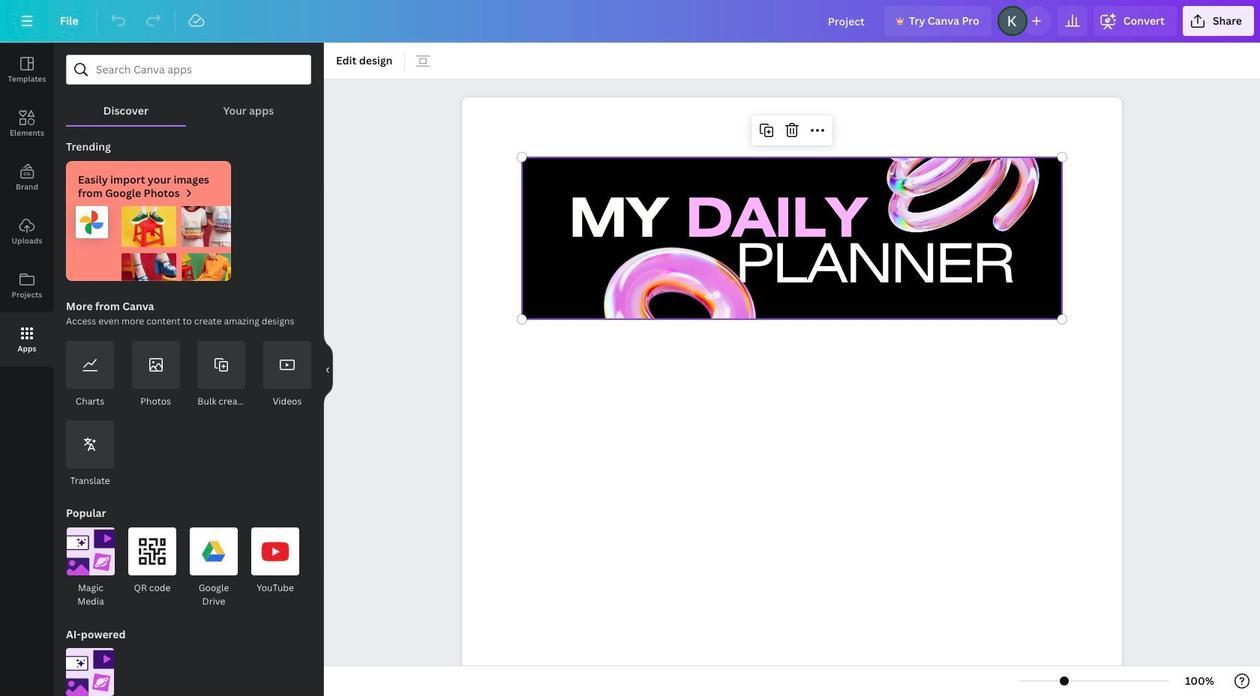 Task type: locate. For each thing, give the bounding box(es) containing it.
Zoom button
[[1176, 670, 1224, 694]]

Design title text field
[[816, 6, 878, 36]]

None text field
[[462, 90, 1122, 697]]

the google photos logo is positioned on the left side. to the right of the logo, there is a grid containing four images. these images display colorful shoes, shirts, or chairs. image
[[66, 206, 231, 281]]



Task type: vqa. For each thing, say whether or not it's contained in the screenshot.
main menu bar
yes



Task type: describe. For each thing, give the bounding box(es) containing it.
Search Canva apps search field
[[96, 56, 281, 84]]

side panel tab list
[[0, 43, 54, 367]]

hide image
[[323, 334, 333, 406]]

main menu bar
[[0, 0, 1260, 43]]



